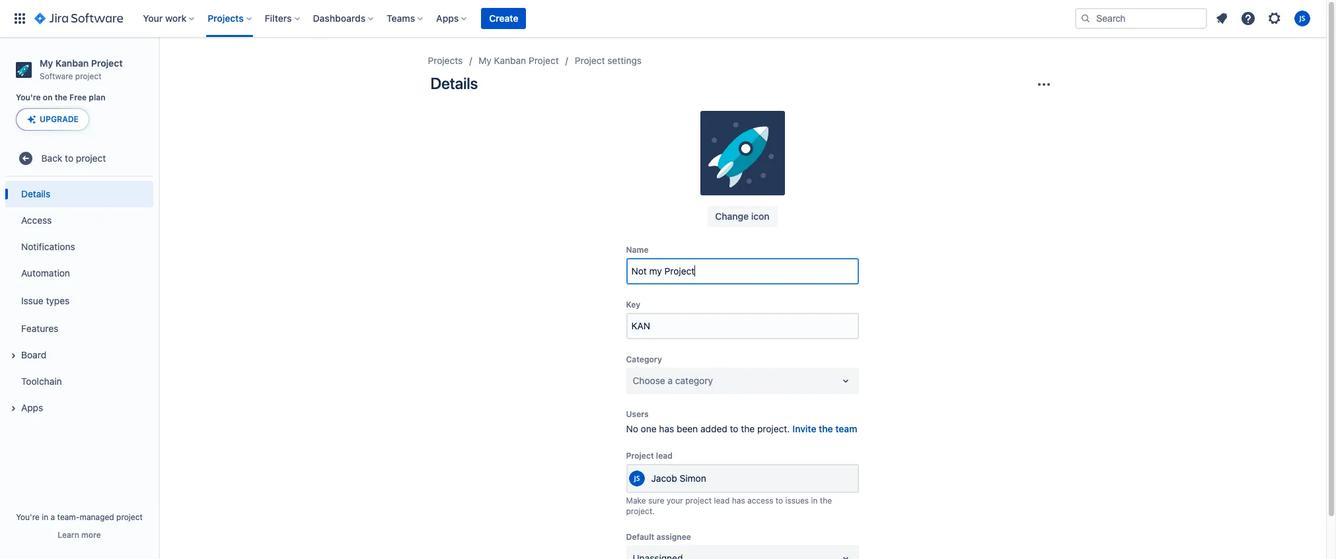 Task type: describe. For each thing, give the bounding box(es) containing it.
toolchain link
[[5, 369, 153, 395]]

issue types link
[[5, 287, 153, 316]]

filters button
[[261, 8, 305, 29]]

appswitcher icon image
[[12, 11, 28, 26]]

project inside 'my kanban project software project'
[[75, 71, 102, 81]]

features
[[21, 323, 58, 334]]

your work
[[143, 13, 187, 24]]

projects button
[[204, 8, 257, 29]]

projects for projects dropdown button
[[208, 13, 244, 24]]

change icon
[[715, 211, 770, 222]]

choose
[[633, 375, 665, 387]]

notifications image
[[1214, 11, 1230, 26]]

default
[[626, 533, 654, 543]]

work
[[165, 13, 187, 24]]

apps inside dropdown button
[[436, 13, 459, 24]]

jacob
[[651, 473, 677, 485]]

make sure your project lead has access to issues in the project.
[[626, 496, 832, 517]]

you're in a team-managed project
[[16, 513, 143, 523]]

Name field
[[628, 260, 857, 283]]

open image for category
[[838, 373, 854, 389]]

the right the on
[[55, 93, 67, 103]]

banner containing your work
[[0, 0, 1326, 37]]

filters
[[265, 13, 292, 24]]

my kanban project
[[479, 55, 559, 66]]

simon
[[680, 473, 706, 485]]

Search field
[[1075, 8, 1207, 29]]

your profile and settings image
[[1295, 11, 1311, 26]]

to inside users no one has been added to the project. invite the team
[[730, 424, 739, 435]]

change
[[715, 211, 749, 222]]

project. inside users no one has been added to the project. invite the team
[[757, 424, 790, 435]]

jacob simon image
[[629, 471, 645, 487]]

invite
[[793, 424, 817, 435]]

automation link
[[5, 261, 153, 287]]

your
[[667, 496, 683, 506]]

1 horizontal spatial a
[[668, 375, 673, 387]]

dashboards
[[313, 13, 366, 24]]

my kanban project link
[[479, 53, 559, 69]]

has inside users no one has been added to the project. invite the team
[[659, 424, 674, 435]]

team
[[836, 424, 858, 435]]

0 vertical spatial lead
[[656, 451, 673, 461]]

users no one has been added to the project. invite the team
[[626, 410, 858, 435]]

sidebar navigation image
[[144, 53, 173, 79]]

primary element
[[8, 0, 1075, 37]]

name
[[626, 245, 649, 255]]

projects link
[[428, 53, 463, 69]]

details inside group
[[21, 188, 50, 200]]

kanban for my kanban project software project
[[55, 57, 89, 69]]

access
[[748, 496, 774, 506]]

teams
[[387, 13, 415, 24]]

back
[[41, 153, 62, 164]]

choose a category
[[633, 375, 713, 387]]

your
[[143, 13, 163, 24]]

automation
[[21, 268, 70, 279]]

group containing details
[[5, 177, 153, 426]]

on
[[43, 93, 53, 103]]

1 horizontal spatial details
[[431, 74, 478, 93]]

sure
[[648, 496, 665, 506]]

the right 'added'
[[741, 424, 755, 435]]

issues
[[785, 496, 809, 506]]

search image
[[1081, 13, 1091, 24]]

your work button
[[139, 8, 200, 29]]

my kanban project software project
[[40, 57, 123, 81]]

issue types
[[21, 295, 70, 307]]

upgrade button
[[17, 109, 89, 130]]

added
[[701, 424, 727, 435]]

plan
[[89, 93, 105, 103]]

kanban for my kanban project
[[494, 55, 526, 66]]

Key field
[[628, 315, 857, 338]]

the inside "make sure your project lead has access to issues in the project."
[[820, 496, 832, 506]]

project inside 'my kanban project software project'
[[91, 57, 123, 69]]

types
[[46, 295, 70, 307]]

0 horizontal spatial to
[[65, 153, 73, 164]]

key
[[626, 300, 641, 310]]

project inside "make sure your project lead has access to issues in the project."
[[686, 496, 712, 506]]



Task type: locate. For each thing, give the bounding box(es) containing it.
projects down apps dropdown button on the top of the page
[[428, 55, 463, 66]]

access link
[[5, 208, 153, 234]]

a right "choose"
[[668, 375, 673, 387]]

1 horizontal spatial to
[[730, 424, 739, 435]]

1 open image from the top
[[838, 373, 854, 389]]

default assignee
[[626, 533, 691, 543]]

apps button
[[432, 8, 472, 29]]

toolchain
[[21, 376, 62, 387]]

expand image inside apps button
[[5, 401, 21, 417]]

details up access
[[21, 188, 50, 200]]

has left access
[[732, 496, 745, 506]]

settings image
[[1267, 11, 1283, 26]]

2 open image from the top
[[838, 551, 854, 560]]

to left the issues at the bottom
[[776, 496, 783, 506]]

you're for you're on the free plan
[[16, 93, 41, 103]]

lead
[[656, 451, 673, 461], [714, 496, 730, 506]]

has right one
[[659, 424, 674, 435]]

project
[[75, 71, 102, 81], [76, 153, 106, 164], [686, 496, 712, 506], [116, 513, 143, 523]]

project settings
[[575, 55, 642, 66]]

apps right teams popup button
[[436, 13, 459, 24]]

back to project
[[41, 153, 106, 164]]

in inside "make sure your project lead has access to issues in the project."
[[811, 496, 818, 506]]

0 horizontal spatial in
[[42, 513, 48, 523]]

kanban down create button
[[494, 55, 526, 66]]

2 horizontal spatial to
[[776, 496, 783, 506]]

learn
[[58, 531, 79, 541]]

0 horizontal spatial project.
[[626, 507, 655, 517]]

0 vertical spatial details
[[431, 74, 478, 93]]

0 horizontal spatial has
[[659, 424, 674, 435]]

project up details link
[[76, 153, 106, 164]]

1 vertical spatial you're
[[16, 513, 40, 523]]

0 vertical spatial apps
[[436, 13, 459, 24]]

1 vertical spatial lead
[[714, 496, 730, 506]]

you're
[[16, 93, 41, 103], [16, 513, 40, 523]]

invite the team button
[[793, 423, 858, 436]]

1 vertical spatial projects
[[428, 55, 463, 66]]

0 vertical spatial projects
[[208, 13, 244, 24]]

expand image
[[5, 349, 21, 364], [5, 401, 21, 417]]

to
[[65, 153, 73, 164], [730, 424, 739, 435], [776, 496, 783, 506]]

kanban inside 'my kanban project software project'
[[55, 57, 89, 69]]

upgrade
[[40, 115, 79, 124]]

to right back
[[65, 153, 73, 164]]

project
[[529, 55, 559, 66], [575, 55, 605, 66], [91, 57, 123, 69], [626, 451, 654, 461]]

teams button
[[383, 8, 428, 29]]

you're on the free plan
[[16, 93, 105, 103]]

the
[[55, 93, 67, 103], [741, 424, 755, 435], [819, 424, 833, 435], [820, 496, 832, 506]]

1 horizontal spatial in
[[811, 496, 818, 506]]

apps
[[436, 13, 459, 24], [21, 402, 43, 414]]

expand image for apps
[[5, 401, 21, 417]]

learn more
[[58, 531, 101, 541]]

details down projects "link"
[[431, 74, 478, 93]]

access
[[21, 215, 52, 226]]

0 vertical spatial a
[[668, 375, 673, 387]]

more
[[81, 531, 101, 541]]

1 vertical spatial has
[[732, 496, 745, 506]]

projects
[[208, 13, 244, 24], [428, 55, 463, 66]]

category
[[626, 355, 662, 365]]

you're left the on
[[16, 93, 41, 103]]

a
[[668, 375, 673, 387], [51, 513, 55, 523]]

my up software in the top left of the page
[[40, 57, 53, 69]]

project avatar image
[[700, 111, 785, 196]]

project up plan
[[75, 71, 102, 81]]

help image
[[1240, 11, 1256, 26]]

icon
[[751, 211, 770, 222]]

project right managed
[[116, 513, 143, 523]]

projects inside dropdown button
[[208, 13, 244, 24]]

back to project link
[[5, 146, 153, 172]]

in left team-
[[42, 513, 48, 523]]

2 you're from the top
[[16, 513, 40, 523]]

2 expand image from the top
[[5, 401, 21, 417]]

my for my kanban project
[[479, 55, 492, 66]]

1 horizontal spatial apps
[[436, 13, 459, 24]]

1 vertical spatial project.
[[626, 507, 655, 517]]

expand image down 'toolchain'
[[5, 401, 21, 417]]

0 vertical spatial you're
[[16, 93, 41, 103]]

1 horizontal spatial has
[[732, 496, 745, 506]]

you're for you're in a team-managed project
[[16, 513, 40, 523]]

0 vertical spatial to
[[65, 153, 73, 164]]

0 vertical spatial expand image
[[5, 349, 21, 364]]

0 vertical spatial has
[[659, 424, 674, 435]]

1 horizontal spatial my
[[479, 55, 492, 66]]

banner
[[0, 0, 1326, 37]]

lead up jacob
[[656, 451, 673, 461]]

Category text field
[[633, 375, 635, 388]]

category
[[675, 375, 713, 387]]

0 horizontal spatial lead
[[656, 451, 673, 461]]

lead inside "make sure your project lead has access to issues in the project."
[[714, 496, 730, 506]]

1 vertical spatial expand image
[[5, 401, 21, 417]]

project down simon
[[686, 496, 712, 506]]

open image for default assignee
[[838, 551, 854, 560]]

the left team
[[819, 424, 833, 435]]

has
[[659, 424, 674, 435], [732, 496, 745, 506]]

team-
[[57, 513, 80, 523]]

a left team-
[[51, 513, 55, 523]]

one
[[641, 424, 657, 435]]

project up jacob simon image
[[626, 451, 654, 461]]

0 vertical spatial project.
[[757, 424, 790, 435]]

0 horizontal spatial my
[[40, 57, 53, 69]]

project up plan
[[91, 57, 123, 69]]

Default assignee text field
[[633, 552, 635, 560]]

1 vertical spatial in
[[42, 513, 48, 523]]

project down primary element
[[529, 55, 559, 66]]

software
[[40, 71, 73, 81]]

projects right the work
[[208, 13, 244, 24]]

issue
[[21, 295, 43, 307]]

1 horizontal spatial lead
[[714, 496, 730, 506]]

my right projects "link"
[[479, 55, 492, 66]]

expand image up 'toolchain'
[[5, 349, 21, 364]]

apps inside button
[[21, 402, 43, 414]]

0 vertical spatial open image
[[838, 373, 854, 389]]

board
[[21, 350, 46, 361]]

1 horizontal spatial projects
[[428, 55, 463, 66]]

project.
[[757, 424, 790, 435], [626, 507, 655, 517]]

managed
[[80, 513, 114, 523]]

in
[[811, 496, 818, 506], [42, 513, 48, 523]]

1 horizontal spatial kanban
[[494, 55, 526, 66]]

my
[[479, 55, 492, 66], [40, 57, 53, 69]]

board button
[[5, 343, 153, 369]]

projects for projects "link"
[[428, 55, 463, 66]]

create
[[489, 13, 518, 24]]

settings
[[608, 55, 642, 66]]

1 vertical spatial apps
[[21, 402, 43, 414]]

dashboards button
[[309, 8, 379, 29]]

group
[[5, 177, 153, 426]]

0 horizontal spatial kanban
[[55, 57, 89, 69]]

change icon button
[[707, 206, 778, 227]]

create button
[[481, 8, 526, 29]]

project left settings
[[575, 55, 605, 66]]

0 horizontal spatial details
[[21, 188, 50, 200]]

has inside "make sure your project lead has access to issues in the project."
[[732, 496, 745, 506]]

project. down make
[[626, 507, 655, 517]]

the right the issues at the bottom
[[820, 496, 832, 506]]

0 horizontal spatial projects
[[208, 13, 244, 24]]

make
[[626, 496, 646, 506]]

details
[[431, 74, 478, 93], [21, 188, 50, 200]]

to right 'added'
[[730, 424, 739, 435]]

no
[[626, 424, 638, 435]]

project. left invite
[[757, 424, 790, 435]]

apps button
[[5, 395, 153, 422]]

1 expand image from the top
[[5, 349, 21, 364]]

been
[[677, 424, 698, 435]]

learn more button
[[58, 531, 101, 541]]

2 vertical spatial to
[[776, 496, 783, 506]]

expand image inside board button
[[5, 349, 21, 364]]

you're left team-
[[16, 513, 40, 523]]

jacob simon
[[651, 473, 706, 485]]

1 vertical spatial a
[[51, 513, 55, 523]]

1 horizontal spatial project.
[[757, 424, 790, 435]]

my inside 'my kanban project software project'
[[40, 57, 53, 69]]

1 vertical spatial open image
[[838, 551, 854, 560]]

1 you're from the top
[[16, 93, 41, 103]]

open image
[[838, 373, 854, 389], [838, 551, 854, 560]]

project settings link
[[575, 53, 642, 69]]

kanban
[[494, 55, 526, 66], [55, 57, 89, 69]]

details link
[[5, 181, 153, 208]]

assignee
[[657, 533, 691, 543]]

lead left access
[[714, 496, 730, 506]]

kanban up software in the top left of the page
[[55, 57, 89, 69]]

1 vertical spatial details
[[21, 188, 50, 200]]

free
[[69, 93, 87, 103]]

in right the issues at the bottom
[[811, 496, 818, 506]]

notifications link
[[5, 234, 153, 261]]

0 vertical spatial in
[[811, 496, 818, 506]]

0 horizontal spatial a
[[51, 513, 55, 523]]

expand image for board
[[5, 349, 21, 364]]

users
[[626, 410, 649, 420]]

my for my kanban project software project
[[40, 57, 53, 69]]

to inside "make sure your project lead has access to issues in the project."
[[776, 496, 783, 506]]

apps down 'toolchain'
[[21, 402, 43, 414]]

0 horizontal spatial apps
[[21, 402, 43, 414]]

1 vertical spatial to
[[730, 424, 739, 435]]

jira software image
[[34, 11, 123, 26], [34, 11, 123, 26]]

notifications
[[21, 241, 75, 252]]

users element
[[626, 423, 859, 436]]

project lead
[[626, 451, 673, 461]]

features link
[[5, 316, 153, 343]]

project. inside "make sure your project lead has access to issues in the project."
[[626, 507, 655, 517]]



Task type: vqa. For each thing, say whether or not it's contained in the screenshot.
top the has
yes



